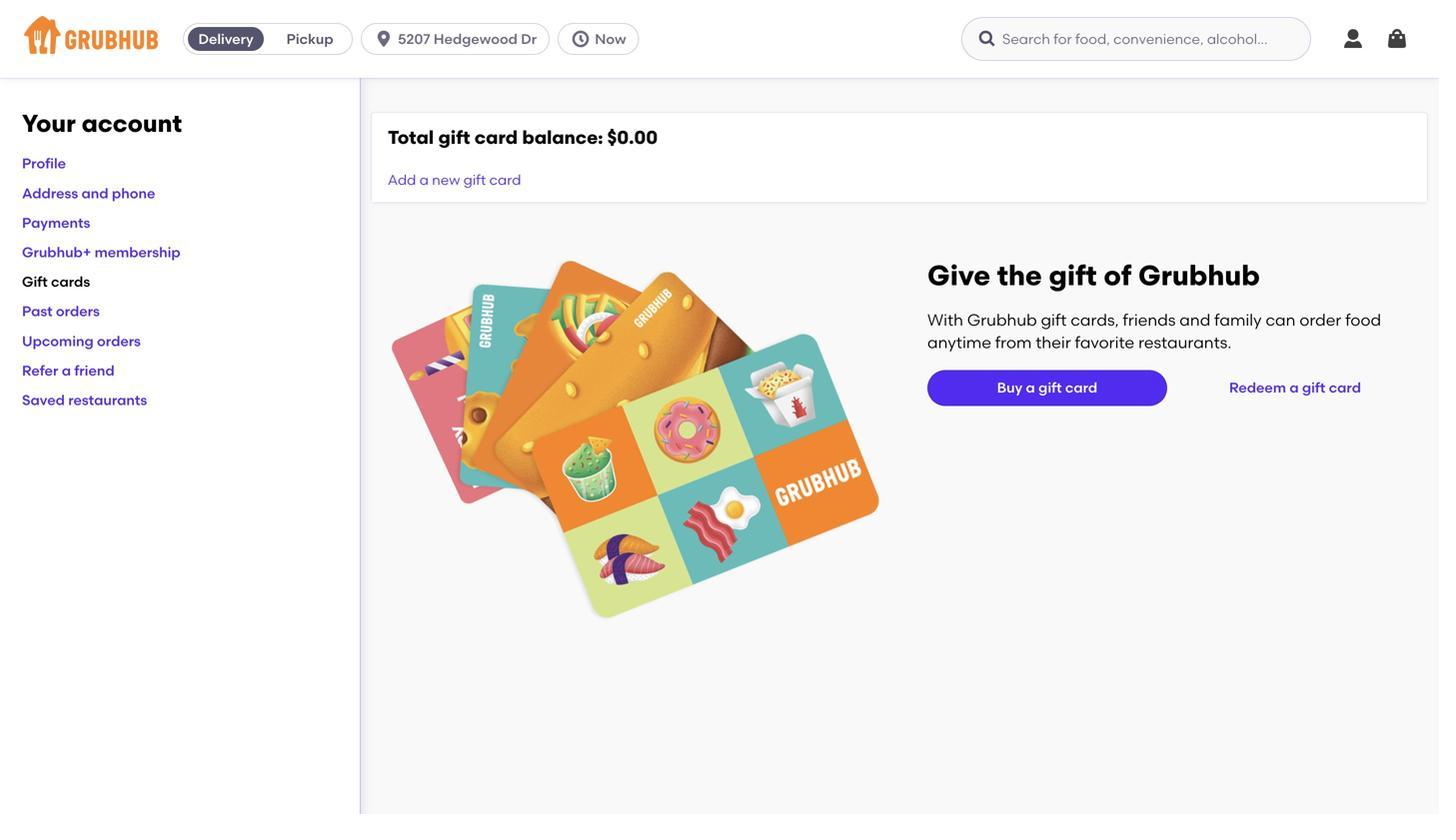 Task type: describe. For each thing, give the bounding box(es) containing it.
a for add
[[419, 172, 429, 189]]

balance:
[[522, 126, 603, 148]]

refer a friend link
[[22, 362, 115, 379]]

saved restaurants link
[[22, 392, 147, 409]]

card down the favorite
[[1065, 379, 1098, 396]]

cards
[[51, 273, 90, 290]]

grubhub+ membership
[[22, 244, 181, 261]]

grubhub+ membership link
[[22, 244, 181, 261]]

your account
[[22, 109, 182, 138]]

5207 hedgewood dr button
[[361, 23, 558, 55]]

profile link
[[22, 155, 66, 172]]

grubhub inside the with grubhub gift cards, friends and family can order food anytime from their favorite restaurants.
[[967, 310, 1037, 330]]

redeem a gift card button
[[1221, 370, 1369, 406]]

5207 hedgewood dr
[[398, 30, 537, 47]]

main navigation navigation
[[0, 0, 1439, 78]]

family
[[1214, 310, 1262, 330]]

gift card image
[[392, 258, 880, 622]]

phone
[[112, 185, 155, 202]]

give
[[927, 259, 991, 292]]

redeem a gift card
[[1229, 379, 1361, 396]]

gift for give the gift of grubhub
[[1049, 259, 1097, 292]]

buy a gift card
[[997, 379, 1098, 396]]

a for redeem
[[1290, 379, 1299, 396]]

upcoming
[[22, 333, 94, 350]]

add
[[388, 172, 416, 189]]

card inside button
[[1329, 379, 1361, 396]]

past
[[22, 303, 53, 320]]

hedgewood
[[434, 30, 518, 47]]

grubhub+
[[22, 244, 91, 261]]

total
[[388, 126, 434, 148]]

from
[[995, 333, 1032, 353]]

svg image
[[1385, 27, 1409, 51]]

cards,
[[1071, 310, 1119, 330]]

orders for past orders
[[56, 303, 100, 320]]

a for refer
[[62, 362, 71, 379]]

gift up add a new gift card
[[438, 126, 470, 148]]

and inside the with grubhub gift cards, friends and family can order food anytime from their favorite restaurants.
[[1180, 310, 1211, 330]]

card down the total gift card balance: $0.00
[[489, 172, 521, 189]]

address
[[22, 185, 78, 202]]

past orders
[[22, 303, 100, 320]]

orders for upcoming orders
[[97, 333, 141, 350]]

saved
[[22, 392, 65, 409]]

profile
[[22, 155, 66, 172]]

pickup
[[286, 30, 333, 47]]

food
[[1345, 310, 1381, 330]]

order
[[1300, 310, 1342, 330]]

the
[[997, 259, 1042, 292]]

redeem
[[1229, 379, 1286, 396]]



Task type: locate. For each thing, give the bounding box(es) containing it.
0 vertical spatial orders
[[56, 303, 100, 320]]

$0.00
[[607, 126, 658, 148]]

svg image inside the "5207 hedgewood dr" button
[[374, 29, 394, 49]]

total gift card balance: $0.00
[[388, 126, 658, 148]]

gift for with grubhub gift cards, friends and family can order food anytime from their favorite restaurants.
[[1041, 310, 1067, 330]]

payments link
[[22, 214, 90, 231]]

friend
[[74, 362, 115, 379]]

a left 'new'
[[419, 172, 429, 189]]

refer a friend
[[22, 362, 115, 379]]

dr
[[521, 30, 537, 47]]

orders up upcoming orders link
[[56, 303, 100, 320]]

with grubhub gift cards, friends and family can order food anytime from their favorite restaurants.
[[927, 310, 1381, 353]]

grubhub up family in the top of the page
[[1138, 259, 1260, 292]]

card
[[475, 126, 518, 148], [489, 172, 521, 189], [1065, 379, 1098, 396], [1329, 379, 1361, 396]]

and up restaurants.
[[1180, 310, 1211, 330]]

of
[[1104, 259, 1132, 292]]

restaurants
[[68, 392, 147, 409]]

add a new gift card
[[388, 172, 521, 189]]

gift cards
[[22, 273, 90, 290]]

past orders link
[[22, 303, 100, 320]]

0 vertical spatial grubhub
[[1138, 259, 1260, 292]]

delivery
[[198, 30, 254, 47]]

give the gift of grubhub
[[927, 259, 1260, 292]]

delivery button
[[184, 23, 268, 55]]

refer
[[22, 362, 58, 379]]

card up add a new gift card
[[475, 126, 518, 148]]

with
[[927, 310, 963, 330]]

a right buy
[[1026, 379, 1035, 396]]

gift left of
[[1049, 259, 1097, 292]]

0 vertical spatial and
[[81, 185, 109, 202]]

your
[[22, 109, 76, 138]]

restaurants.
[[1138, 333, 1232, 353]]

a for buy
[[1026, 379, 1035, 396]]

1 vertical spatial grubhub
[[967, 310, 1037, 330]]

a right redeem
[[1290, 379, 1299, 396]]

can
[[1266, 310, 1296, 330]]

a
[[419, 172, 429, 189], [62, 362, 71, 379], [1026, 379, 1035, 396], [1290, 379, 1299, 396]]

gift
[[438, 126, 470, 148], [464, 172, 486, 189], [1049, 259, 1097, 292], [1041, 310, 1067, 330], [1039, 379, 1062, 396], [1302, 379, 1326, 396]]

address and phone
[[22, 185, 155, 202]]

their
[[1036, 333, 1071, 353]]

payments
[[22, 214, 90, 231]]

orders up friend
[[97, 333, 141, 350]]

anytime
[[927, 333, 991, 353]]

buy a gift card link
[[927, 370, 1167, 406]]

gift inside button
[[1302, 379, 1326, 396]]

gift for redeem a gift card
[[1302, 379, 1326, 396]]

1 vertical spatial and
[[1180, 310, 1211, 330]]

and left phone
[[81, 185, 109, 202]]

a inside button
[[1290, 379, 1299, 396]]

1 horizontal spatial grubhub
[[1138, 259, 1260, 292]]

gift cards link
[[22, 273, 90, 290]]

Search for food, convenience, alcohol... search field
[[961, 17, 1311, 61]]

gift right buy
[[1039, 379, 1062, 396]]

1 horizontal spatial and
[[1180, 310, 1211, 330]]

gift
[[22, 273, 48, 290]]

buy
[[997, 379, 1023, 396]]

grubhub
[[1138, 259, 1260, 292], [967, 310, 1037, 330]]

gift up their
[[1041, 310, 1067, 330]]

gift for buy a gift card
[[1039, 379, 1062, 396]]

upcoming orders
[[22, 333, 141, 350]]

0 horizontal spatial and
[[81, 185, 109, 202]]

account
[[82, 109, 182, 138]]

a right refer
[[62, 362, 71, 379]]

gift right 'new'
[[464, 172, 486, 189]]

now
[[595, 30, 626, 47]]

card down the "food"
[[1329, 379, 1361, 396]]

and
[[81, 185, 109, 202], [1180, 310, 1211, 330]]

friends
[[1123, 310, 1176, 330]]

gift inside the with grubhub gift cards, friends and family can order food anytime from their favorite restaurants.
[[1041, 310, 1067, 330]]

gift right redeem
[[1302, 379, 1326, 396]]

grubhub up the from
[[967, 310, 1037, 330]]

membership
[[95, 244, 181, 261]]

pickup button
[[268, 23, 352, 55]]

1 vertical spatial orders
[[97, 333, 141, 350]]

orders
[[56, 303, 100, 320], [97, 333, 141, 350]]

0 horizontal spatial grubhub
[[967, 310, 1037, 330]]

svg image
[[1341, 27, 1365, 51], [374, 29, 394, 49], [571, 29, 591, 49], [977, 29, 997, 49]]

upcoming orders link
[[22, 333, 141, 350]]

saved restaurants
[[22, 392, 147, 409]]

favorite
[[1075, 333, 1135, 353]]

5207
[[398, 30, 430, 47]]

svg image inside the now button
[[571, 29, 591, 49]]

new
[[432, 172, 460, 189]]

now button
[[558, 23, 647, 55]]

address and phone link
[[22, 185, 155, 202]]



Task type: vqa. For each thing, say whether or not it's contained in the screenshot.
the leftmost not
no



